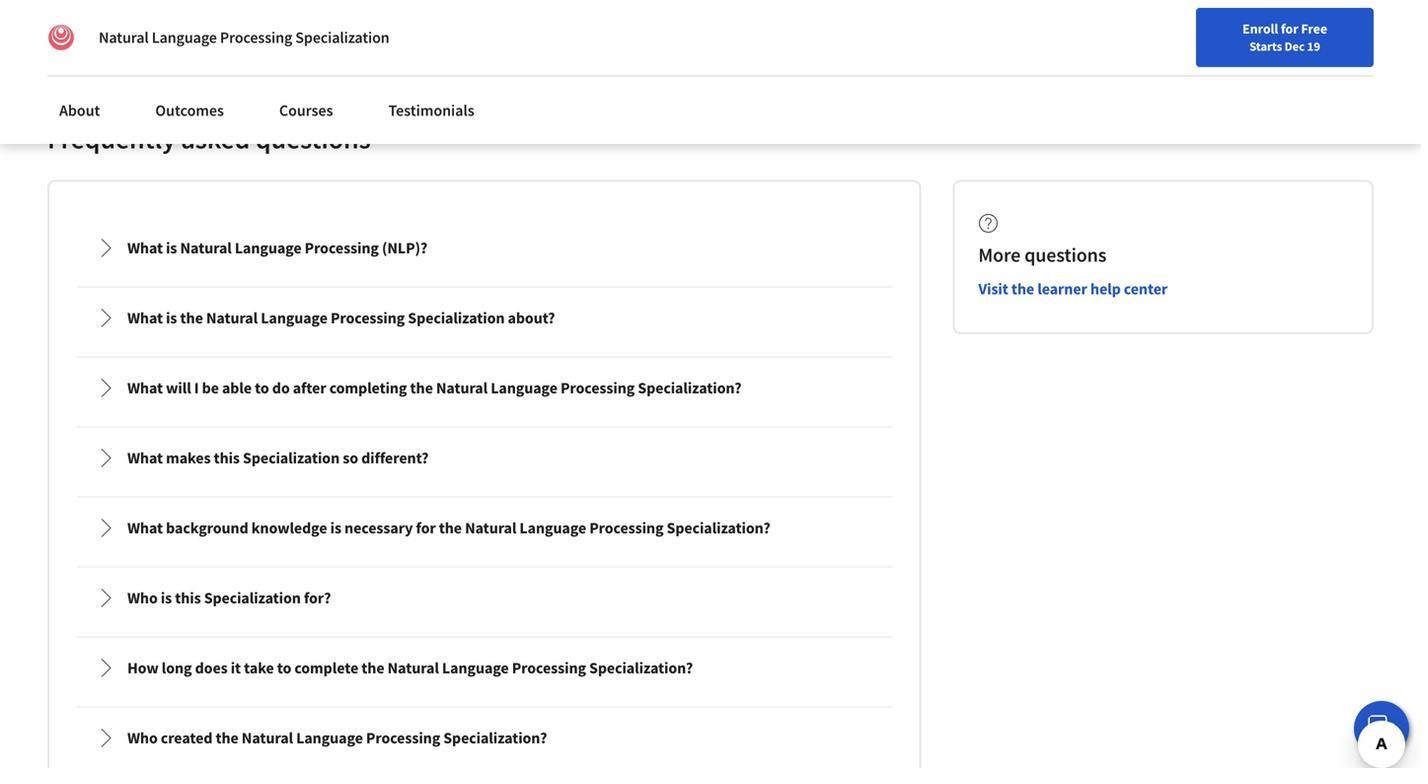 Task type: describe. For each thing, give the bounding box(es) containing it.
free
[[1301, 20, 1328, 38]]

chat with us image
[[1366, 714, 1398, 745]]

courses link
[[267, 89, 345, 132]]

what for what is natural language processing (nlp)?
[[127, 238, 163, 258]]

be
[[202, 378, 219, 398]]

testimonials
[[388, 101, 475, 120]]

specialization for natural language processing specialization
[[295, 28, 390, 47]]

processing inside 'dropdown button'
[[589, 519, 664, 538]]

how long does it take to complete the natural language processing specialization?
[[127, 659, 693, 679]]

makes
[[166, 449, 211, 468]]

dec
[[1285, 38, 1305, 54]]

natural language processing specialization
[[99, 28, 390, 47]]

specialization? inside dropdown button
[[443, 729, 547, 749]]

what background knowledge is necessary for the natural language processing specialization?
[[127, 519, 771, 538]]

courses
[[279, 101, 333, 120]]

processing inside dropdown button
[[305, 238, 379, 258]]

center
[[1124, 279, 1168, 299]]

the up i
[[180, 308, 203, 328]]

is inside 'dropdown button'
[[330, 519, 341, 538]]

i
[[194, 378, 199, 398]]

visit the learner help center link
[[978, 279, 1168, 299]]

what for what is the natural language processing specialization about?
[[127, 308, 163, 328]]

outcomes link
[[144, 89, 236, 132]]

is for who is this specialization for?
[[161, 589, 172, 608]]

for?
[[304, 589, 331, 608]]

able
[[222, 378, 252, 398]]

how long does it take to complete the natural language processing specialization? button
[[80, 641, 889, 696]]

1 vertical spatial questions
[[1025, 243, 1107, 267]]

this for makes
[[214, 449, 240, 468]]

more questions
[[978, 243, 1107, 267]]

visit
[[978, 279, 1009, 299]]

created
[[161, 729, 213, 749]]

what makes this specialization so different? button
[[80, 431, 889, 486]]

deeplearning.ai image
[[47, 24, 75, 51]]

the inside dropdown button
[[216, 729, 239, 749]]

the inside 'dropdown button'
[[439, 519, 462, 538]]

does
[[195, 659, 228, 679]]

who is this specialization for? button
[[80, 571, 889, 626]]

for inside what background knowledge is necessary for the natural language processing specialization? 'dropdown button'
[[416, 519, 436, 538]]

knowledge
[[251, 519, 327, 538]]

the right complete
[[362, 659, 384, 679]]

specialization? inside 'dropdown button'
[[667, 519, 771, 538]]

what for what will i be able to do after completing the natural language processing specialization?
[[127, 378, 163, 398]]

who for who is this specialization for?
[[127, 589, 158, 608]]

enroll for free starts dec 19
[[1243, 20, 1328, 54]]

background
[[166, 519, 248, 538]]

who created the natural language processing specialization?
[[127, 729, 547, 749]]

who for who created the natural language processing specialization?
[[127, 729, 158, 749]]

is for what is the natural language processing specialization about?
[[166, 308, 177, 328]]

take
[[244, 659, 274, 679]]

will
[[166, 378, 191, 398]]

the right "visit"
[[1012, 279, 1035, 299]]

the right the completing
[[410, 378, 433, 398]]

what for what background knowledge is necessary for the natural language processing specialization?
[[127, 519, 163, 538]]

frequently asked questions
[[47, 121, 371, 156]]

frequently
[[47, 121, 176, 156]]

0 horizontal spatial questions
[[255, 121, 371, 156]]

what is the natural language processing specialization about?
[[127, 308, 555, 328]]

necessary
[[345, 519, 413, 538]]

complete
[[294, 659, 358, 679]]

to for take
[[277, 659, 291, 679]]



Task type: vqa. For each thing, say whether or not it's contained in the screenshot.
knowledge
yes



Task type: locate. For each thing, give the bounding box(es) containing it.
after
[[293, 378, 326, 398]]

processing
[[220, 28, 292, 47], [305, 238, 379, 258], [331, 308, 405, 328], [561, 378, 635, 398], [589, 519, 664, 538], [512, 659, 586, 679], [366, 729, 440, 749]]

what is natural language processing (nlp)? button
[[80, 221, 889, 276]]

specialization up courses
[[295, 28, 390, 47]]

who inside dropdown button
[[127, 589, 158, 608]]

1 horizontal spatial questions
[[1025, 243, 1107, 267]]

0 vertical spatial questions
[[255, 121, 371, 156]]

this for is
[[175, 589, 201, 608]]

1 horizontal spatial for
[[1281, 20, 1299, 38]]

what will i be able to do after completing the natural language processing specialization? button
[[80, 361, 889, 416]]

0 vertical spatial this
[[214, 449, 240, 468]]

for
[[1281, 20, 1299, 38], [416, 519, 436, 538]]

questions down courses
[[255, 121, 371, 156]]

coursera image
[[24, 16, 149, 48]]

completing
[[329, 378, 407, 398]]

3 what from the top
[[127, 378, 163, 398]]

5 what from the top
[[127, 519, 163, 538]]

outcomes
[[155, 101, 224, 120]]

is for what is natural language processing (nlp)?
[[166, 238, 177, 258]]

4 what from the top
[[127, 449, 163, 468]]

who inside dropdown button
[[127, 729, 158, 749]]

list
[[73, 214, 896, 769]]

natural
[[99, 28, 149, 47], [180, 238, 232, 258], [206, 308, 258, 328], [436, 378, 488, 398], [465, 519, 517, 538], [388, 659, 439, 679], [242, 729, 293, 749]]

do
[[272, 378, 290, 398]]

1 what from the top
[[127, 238, 163, 258]]

what background knowledge is necessary for the natural language processing specialization? button
[[80, 501, 889, 556]]

help
[[1091, 279, 1121, 299]]

0 horizontal spatial for
[[416, 519, 436, 538]]

1 horizontal spatial to
[[277, 659, 291, 679]]

1 vertical spatial to
[[277, 659, 291, 679]]

specialization for who is this specialization for?
[[204, 589, 301, 608]]

who
[[127, 589, 158, 608], [127, 729, 158, 749]]

processing inside dropdown button
[[366, 729, 440, 749]]

starts
[[1250, 38, 1282, 54]]

(nlp)?
[[382, 238, 428, 258]]

testimonials link
[[377, 89, 486, 132]]

specialization?
[[638, 378, 742, 398], [667, 519, 771, 538], [589, 659, 693, 679], [443, 729, 547, 749]]

0 horizontal spatial this
[[175, 589, 201, 608]]

1 vertical spatial this
[[175, 589, 201, 608]]

about link
[[47, 89, 112, 132]]

language inside dropdown button
[[296, 729, 363, 749]]

the right necessary
[[439, 519, 462, 538]]

list containing what is natural language processing (nlp)?
[[73, 214, 896, 769]]

0 vertical spatial who
[[127, 589, 158, 608]]

enroll
[[1243, 20, 1279, 38]]

19
[[1307, 38, 1321, 54]]

specialization inside dropdown button
[[204, 589, 301, 608]]

this
[[214, 449, 240, 468], [175, 589, 201, 608]]

the
[[1012, 279, 1035, 299], [180, 308, 203, 328], [410, 378, 433, 398], [439, 519, 462, 538], [362, 659, 384, 679], [216, 729, 239, 749]]

specialization up what will i be able to do after completing the natural language processing specialization?
[[408, 308, 505, 328]]

language inside 'dropdown button'
[[520, 519, 586, 538]]

more
[[978, 243, 1021, 267]]

for inside enroll for free starts dec 19
[[1281, 20, 1299, 38]]

1 vertical spatial for
[[416, 519, 436, 538]]

questions
[[255, 121, 371, 156], [1025, 243, 1107, 267]]

who left 'created'
[[127, 729, 158, 749]]

questions up "learner"
[[1025, 243, 1107, 267]]

is
[[166, 238, 177, 258], [166, 308, 177, 328], [330, 519, 341, 538], [161, 589, 172, 608]]

language inside dropdown button
[[235, 238, 302, 258]]

this right makes
[[214, 449, 240, 468]]

who is this specialization for?
[[127, 589, 331, 608]]

specialization
[[295, 28, 390, 47], [408, 308, 505, 328], [243, 449, 340, 468], [204, 589, 301, 608]]

asked
[[181, 121, 250, 156]]

this inside what makes this specialization so different? dropdown button
[[214, 449, 240, 468]]

what is the natural language processing specialization about? button
[[80, 291, 889, 346]]

menu item
[[1064, 20, 1191, 84]]

None search field
[[281, 12, 607, 52]]

1 horizontal spatial this
[[214, 449, 240, 468]]

so
[[343, 449, 358, 468]]

different?
[[361, 449, 429, 468]]

what for what makes this specialization so different?
[[127, 449, 163, 468]]

specialization for what makes this specialization so different?
[[243, 449, 340, 468]]

the right 'created'
[[216, 729, 239, 749]]

this inside who is this specialization for? dropdown button
[[175, 589, 201, 608]]

natural inside dropdown button
[[242, 729, 293, 749]]

specialization left the for?
[[204, 589, 301, 608]]

what will i be able to do after completing the natural language processing specialization?
[[127, 378, 742, 398]]

about
[[59, 101, 100, 120]]

to
[[255, 378, 269, 398], [277, 659, 291, 679]]

it
[[231, 659, 241, 679]]

who created the natural language processing specialization? button
[[80, 711, 889, 766]]

specialization left 'so'
[[243, 449, 340, 468]]

0 vertical spatial to
[[255, 378, 269, 398]]

natural inside dropdown button
[[180, 238, 232, 258]]

for up dec
[[1281, 20, 1299, 38]]

for right necessary
[[416, 519, 436, 538]]

0 horizontal spatial to
[[255, 378, 269, 398]]

visit the learner help center
[[978, 279, 1168, 299]]

long
[[162, 659, 192, 679]]

about?
[[508, 308, 555, 328]]

natural inside 'dropdown button'
[[465, 519, 517, 538]]

how
[[127, 659, 159, 679]]

what is natural language processing (nlp)?
[[127, 238, 428, 258]]

1 vertical spatial who
[[127, 729, 158, 749]]

to for able
[[255, 378, 269, 398]]

what makes this specialization so different?
[[127, 449, 429, 468]]

what
[[127, 238, 163, 258], [127, 308, 163, 328], [127, 378, 163, 398], [127, 449, 163, 468], [127, 519, 163, 538]]

to left do
[[255, 378, 269, 398]]

who up how
[[127, 589, 158, 608]]

language
[[152, 28, 217, 47], [235, 238, 302, 258], [261, 308, 328, 328], [491, 378, 558, 398], [520, 519, 586, 538], [442, 659, 509, 679], [296, 729, 363, 749]]

to right take
[[277, 659, 291, 679]]

2 what from the top
[[127, 308, 163, 328]]

what inside dropdown button
[[127, 238, 163, 258]]

what inside 'dropdown button'
[[127, 519, 163, 538]]

0 vertical spatial for
[[1281, 20, 1299, 38]]

2 who from the top
[[127, 729, 158, 749]]

is inside dropdown button
[[166, 308, 177, 328]]

1 who from the top
[[127, 589, 158, 608]]

learner
[[1038, 279, 1088, 299]]

this up long
[[175, 589, 201, 608]]



